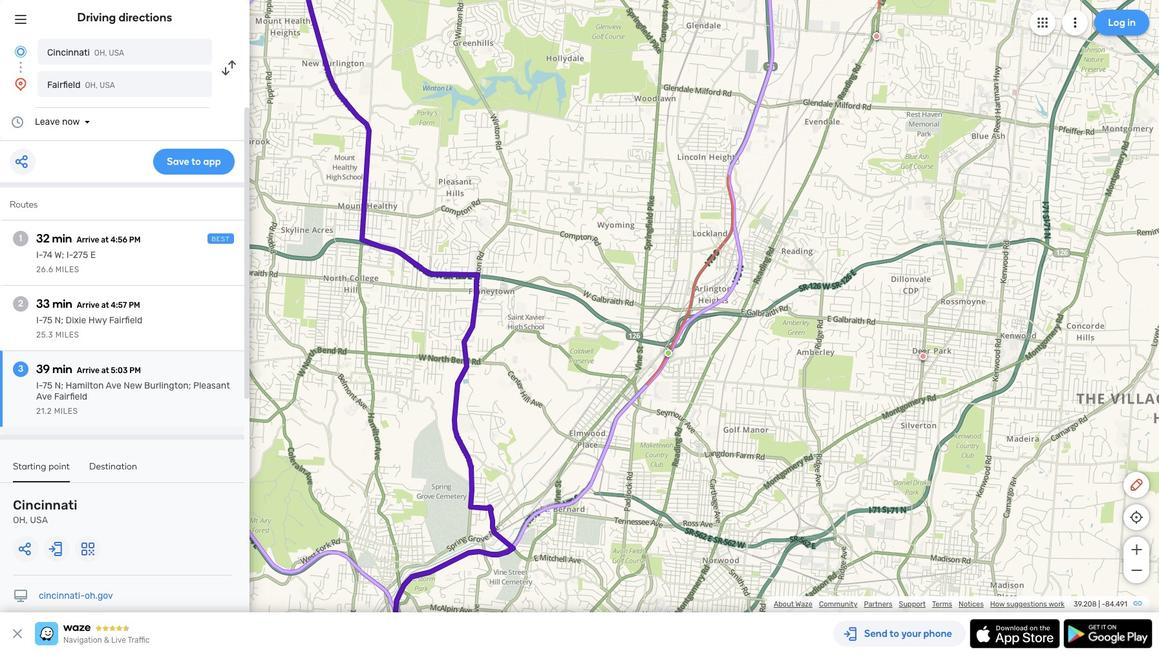 Task type: describe. For each thing, give the bounding box(es) containing it.
fairfield oh, usa
[[47, 80, 115, 91]]

cincinnati-oh.gov link
[[39, 590, 113, 601]]

39.208 | -84.491
[[1074, 600, 1128, 609]]

i-75 n; dixie hwy fairfield 25.3 miles
[[36, 315, 142, 340]]

suggestions
[[1007, 600, 1048, 609]]

dixie
[[66, 315, 86, 326]]

oh, inside fairfield oh, usa
[[85, 81, 98, 90]]

min for 39 min
[[52, 362, 72, 376]]

pleasant
[[193, 380, 230, 391]]

1 vertical spatial cincinnati
[[13, 497, 77, 513]]

driving directions
[[77, 10, 172, 25]]

arrive for 33 min
[[77, 301, 100, 310]]

0 vertical spatial road closed image
[[873, 32, 881, 40]]

work
[[1049, 600, 1065, 609]]

at for 33 min
[[101, 301, 109, 310]]

leave
[[35, 116, 60, 127]]

2 vertical spatial oh,
[[13, 515, 28, 526]]

at for 39 min
[[101, 366, 109, 375]]

75 for 39
[[42, 380, 53, 391]]

26.6
[[36, 265, 53, 274]]

33 min arrive at 4:57 pm
[[36, 297, 140, 311]]

4:56
[[111, 235, 127, 244]]

current location image
[[13, 44, 28, 59]]

point
[[49, 461, 70, 472]]

0 vertical spatial fairfield
[[47, 80, 81, 91]]

0 vertical spatial usa
[[109, 49, 124, 58]]

best
[[212, 235, 230, 243]]

min for 33 min
[[52, 297, 72, 311]]

partners link
[[864, 600, 893, 609]]

0 vertical spatial cincinnati
[[47, 47, 90, 58]]

75 for 33
[[42, 315, 53, 326]]

live
[[111, 636, 126, 645]]

starting point
[[13, 461, 70, 472]]

84.491
[[1106, 600, 1128, 609]]

i- right w;
[[66, 250, 73, 261]]

leave now
[[35, 116, 80, 127]]

zoom in image
[[1129, 542, 1145, 557]]

pm for 33 min
[[129, 301, 140, 310]]

how
[[991, 600, 1005, 609]]

i- for 39 min
[[36, 380, 42, 391]]

at for 32 min
[[101, 235, 109, 244]]

starting
[[13, 461, 46, 472]]

0 horizontal spatial ave
[[36, 391, 52, 402]]

directions
[[119, 10, 172, 25]]

notices
[[959, 600, 984, 609]]

arrive for 32 min
[[77, 235, 99, 244]]

pm for 39 min
[[130, 366, 141, 375]]

hwy
[[88, 315, 107, 326]]

new
[[124, 380, 142, 391]]

i-74 w; i-275 e 26.6 miles
[[36, 250, 96, 274]]

e
[[90, 250, 96, 261]]

1 vertical spatial road closed image
[[920, 352, 927, 360]]

waze
[[796, 600, 813, 609]]

support link
[[899, 600, 926, 609]]

39.208
[[1074, 600, 1097, 609]]

cincinnati-oh.gov
[[39, 590, 113, 601]]

destination
[[89, 461, 137, 472]]

driving
[[77, 10, 116, 25]]



Task type: locate. For each thing, give the bounding box(es) containing it.
miles
[[55, 265, 79, 274], [55, 330, 79, 340], [54, 407, 78, 416]]

road closed image
[[873, 32, 881, 40], [920, 352, 927, 360]]

miles down w;
[[55, 265, 79, 274]]

ave
[[106, 380, 121, 391], [36, 391, 52, 402]]

75 down 39
[[42, 380, 53, 391]]

arrive up hwy
[[77, 301, 100, 310]]

2 vertical spatial at
[[101, 366, 109, 375]]

1 vertical spatial pm
[[129, 301, 140, 310]]

arrive up the e
[[77, 235, 99, 244]]

n; inside i-75 n; dixie hwy fairfield 25.3 miles
[[55, 315, 63, 326]]

i-
[[36, 250, 42, 261], [66, 250, 73, 261], [36, 315, 42, 326], [36, 380, 42, 391]]

terms link
[[933, 600, 953, 609]]

i- up 25.3
[[36, 315, 42, 326]]

1 vertical spatial oh,
[[85, 81, 98, 90]]

1 horizontal spatial road closed image
[[920, 352, 927, 360]]

arrive for 39 min
[[77, 366, 100, 375]]

2 arrive from the top
[[77, 301, 100, 310]]

at inside 32 min arrive at 4:56 pm
[[101, 235, 109, 244]]

2 vertical spatial arrive
[[77, 366, 100, 375]]

75 inside i-75 n; dixie hwy fairfield 25.3 miles
[[42, 315, 53, 326]]

location image
[[13, 76, 28, 92]]

1 horizontal spatial ave
[[106, 380, 121, 391]]

0 vertical spatial pm
[[129, 235, 141, 244]]

arrive
[[77, 235, 99, 244], [77, 301, 100, 310], [77, 366, 100, 375]]

i- for 33 min
[[36, 315, 42, 326]]

fairfield down 39 min arrive at 5:03 pm
[[54, 391, 87, 402]]

2
[[18, 298, 23, 309]]

miles inside i-75 n; hamilton ave new burlington; pleasant ave fairfield 21.2 miles
[[54, 407, 78, 416]]

min for 32 min
[[52, 232, 72, 246]]

n; for 33
[[55, 315, 63, 326]]

starting point button
[[13, 461, 70, 482]]

pm up new
[[130, 366, 141, 375]]

cincinnati
[[47, 47, 90, 58], [13, 497, 77, 513]]

2 vertical spatial miles
[[54, 407, 78, 416]]

navigation & live traffic
[[63, 636, 150, 645]]

3
[[18, 363, 23, 374]]

2 n; from the top
[[55, 380, 63, 391]]

cincinnati oh, usa up fairfield oh, usa
[[47, 47, 124, 58]]

about waze link
[[774, 600, 813, 609]]

navigation
[[63, 636, 102, 645]]

miles for 33 min
[[55, 330, 79, 340]]

min up w;
[[52, 232, 72, 246]]

cincinnati oh, usa
[[47, 47, 124, 58], [13, 497, 77, 526]]

ave down 5:03
[[106, 380, 121, 391]]

miles right 21.2
[[54, 407, 78, 416]]

arrive inside 33 min arrive at 4:57 pm
[[77, 301, 100, 310]]

miles down dixie
[[55, 330, 79, 340]]

0 vertical spatial miles
[[55, 265, 79, 274]]

i-75 n; hamilton ave new burlington; pleasant ave fairfield 21.2 miles
[[36, 380, 230, 416]]

chit chat image
[[665, 349, 673, 357]]

2 vertical spatial min
[[52, 362, 72, 376]]

74
[[42, 250, 52, 261]]

pm right 4:56
[[129, 235, 141, 244]]

at inside 33 min arrive at 4:57 pm
[[101, 301, 109, 310]]

arrive inside 32 min arrive at 4:56 pm
[[77, 235, 99, 244]]

routes
[[10, 199, 38, 210]]

partners
[[864, 600, 893, 609]]

1 vertical spatial at
[[101, 301, 109, 310]]

1 vertical spatial usa
[[100, 81, 115, 90]]

75
[[42, 315, 53, 326], [42, 380, 53, 391]]

fairfield up leave now
[[47, 80, 81, 91]]

zoom out image
[[1129, 563, 1145, 578]]

min
[[52, 232, 72, 246], [52, 297, 72, 311], [52, 362, 72, 376]]

pm for 32 min
[[129, 235, 141, 244]]

about waze community partners support terms notices how suggestions work
[[774, 600, 1065, 609]]

fairfield down "4:57"
[[109, 315, 142, 326]]

burlington;
[[144, 380, 191, 391]]

at inside 39 min arrive at 5:03 pm
[[101, 366, 109, 375]]

n; left dixie
[[55, 315, 63, 326]]

at left 4:56
[[101, 235, 109, 244]]

275
[[73, 250, 88, 261]]

1 75 from the top
[[42, 315, 53, 326]]

32
[[36, 232, 50, 246]]

link image
[[1133, 598, 1143, 609]]

i- for 32 min
[[36, 250, 42, 261]]

fairfield
[[47, 80, 81, 91], [109, 315, 142, 326], [54, 391, 87, 402]]

destination button
[[89, 461, 137, 481]]

2 75 from the top
[[42, 380, 53, 391]]

1 vertical spatial n;
[[55, 380, 63, 391]]

traffic
[[128, 636, 150, 645]]

25.3
[[36, 330, 53, 340]]

pm inside 39 min arrive at 5:03 pm
[[130, 366, 141, 375]]

cincinnati down the starting point button
[[13, 497, 77, 513]]

pm
[[129, 235, 141, 244], [129, 301, 140, 310], [130, 366, 141, 375]]

2 vertical spatial usa
[[30, 515, 48, 526]]

2 vertical spatial pm
[[130, 366, 141, 375]]

i- inside i-75 n; dixie hwy fairfield 25.3 miles
[[36, 315, 42, 326]]

4:57
[[111, 301, 127, 310]]

usa inside fairfield oh, usa
[[100, 81, 115, 90]]

pm right "4:57"
[[129, 301, 140, 310]]

pencil image
[[1129, 477, 1145, 493]]

1 n; from the top
[[55, 315, 63, 326]]

usa
[[109, 49, 124, 58], [100, 81, 115, 90], [30, 515, 48, 526]]

1
[[19, 233, 22, 244]]

0 vertical spatial n;
[[55, 315, 63, 326]]

arrive up hamilton
[[77, 366, 100, 375]]

support
[[899, 600, 926, 609]]

about
[[774, 600, 794, 609]]

how suggestions work link
[[991, 600, 1065, 609]]

notices link
[[959, 600, 984, 609]]

computer image
[[13, 589, 28, 604]]

arrive inside 39 min arrive at 5:03 pm
[[77, 366, 100, 375]]

0 vertical spatial cincinnati oh, usa
[[47, 47, 124, 58]]

n; left hamilton
[[55, 380, 63, 391]]

min right 33
[[52, 297, 72, 311]]

2 vertical spatial fairfield
[[54, 391, 87, 402]]

fairfield inside i-75 n; hamilton ave new burlington; pleasant ave fairfield 21.2 miles
[[54, 391, 87, 402]]

3 arrive from the top
[[77, 366, 100, 375]]

n; inside i-75 n; hamilton ave new burlington; pleasant ave fairfield 21.2 miles
[[55, 380, 63, 391]]

32 min arrive at 4:56 pm
[[36, 232, 141, 246]]

1 vertical spatial cincinnati oh, usa
[[13, 497, 77, 526]]

ave up 21.2
[[36, 391, 52, 402]]

miles inside i-75 n; dixie hwy fairfield 25.3 miles
[[55, 330, 79, 340]]

cincinnati-
[[39, 590, 85, 601]]

5:03
[[111, 366, 128, 375]]

1 arrive from the top
[[77, 235, 99, 244]]

&
[[104, 636, 109, 645]]

cincinnati oh, usa down the starting point button
[[13, 497, 77, 526]]

2 at from the top
[[101, 301, 109, 310]]

i- inside i-75 n; hamilton ave new burlington; pleasant ave fairfield 21.2 miles
[[36, 380, 42, 391]]

0 vertical spatial arrive
[[77, 235, 99, 244]]

now
[[62, 116, 80, 127]]

w;
[[54, 250, 64, 261]]

clock image
[[10, 114, 25, 130]]

cincinnati up fairfield oh, usa
[[47, 47, 90, 58]]

community
[[819, 600, 858, 609]]

0 vertical spatial oh,
[[94, 49, 107, 58]]

39 min arrive at 5:03 pm
[[36, 362, 141, 376]]

fairfield inside i-75 n; dixie hwy fairfield 25.3 miles
[[109, 315, 142, 326]]

3 at from the top
[[101, 366, 109, 375]]

miles for 32 min
[[55, 265, 79, 274]]

0 vertical spatial 75
[[42, 315, 53, 326]]

0 vertical spatial at
[[101, 235, 109, 244]]

75 up 25.3
[[42, 315, 53, 326]]

oh.gov
[[85, 590, 113, 601]]

0 vertical spatial min
[[52, 232, 72, 246]]

min right 39
[[52, 362, 72, 376]]

1 at from the top
[[101, 235, 109, 244]]

miles inside i-74 w; i-275 e 26.6 miles
[[55, 265, 79, 274]]

n; for 39
[[55, 380, 63, 391]]

0 horizontal spatial road closed image
[[873, 32, 881, 40]]

33
[[36, 297, 50, 311]]

i- up '26.6'
[[36, 250, 42, 261]]

at left "4:57"
[[101, 301, 109, 310]]

i- down 39
[[36, 380, 42, 391]]

39
[[36, 362, 50, 376]]

1 vertical spatial fairfield
[[109, 315, 142, 326]]

hamilton
[[66, 380, 104, 391]]

pm inside 32 min arrive at 4:56 pm
[[129, 235, 141, 244]]

x image
[[10, 626, 25, 642]]

community link
[[819, 600, 858, 609]]

1 vertical spatial miles
[[55, 330, 79, 340]]

-
[[1102, 600, 1106, 609]]

at left 5:03
[[101, 366, 109, 375]]

pm inside 33 min arrive at 4:57 pm
[[129, 301, 140, 310]]

oh,
[[94, 49, 107, 58], [85, 81, 98, 90], [13, 515, 28, 526]]

1 vertical spatial min
[[52, 297, 72, 311]]

75 inside i-75 n; hamilton ave new burlington; pleasant ave fairfield 21.2 miles
[[42, 380, 53, 391]]

1 vertical spatial 75
[[42, 380, 53, 391]]

21.2
[[36, 407, 52, 416]]

|
[[1099, 600, 1101, 609]]

at
[[101, 235, 109, 244], [101, 301, 109, 310], [101, 366, 109, 375]]

1 vertical spatial arrive
[[77, 301, 100, 310]]

n;
[[55, 315, 63, 326], [55, 380, 63, 391]]

terms
[[933, 600, 953, 609]]



Task type: vqa. For each thing, say whether or not it's contained in the screenshot.
am inside '2h 5m Leave by 5:55 AM'
no



